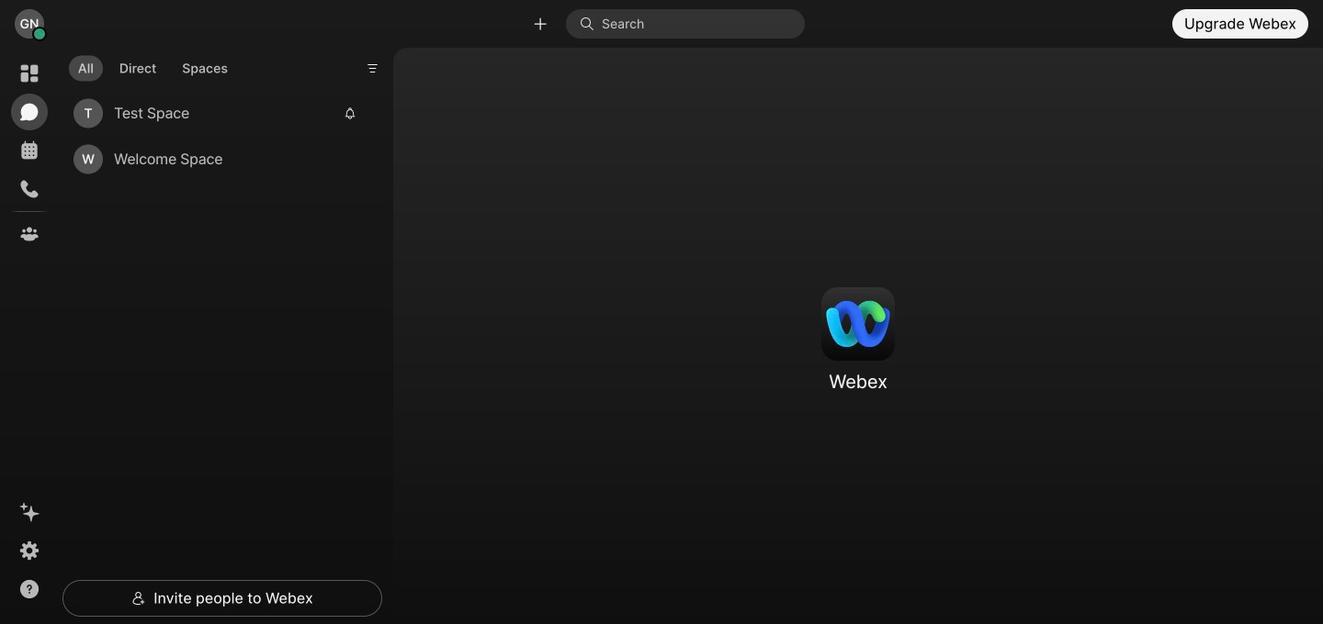 Task type: describe. For each thing, give the bounding box(es) containing it.
welcome space list item
[[66, 137, 368, 182]]

you will be notified of all new messages in this space image
[[344, 107, 357, 120]]

webex tab list
[[11, 55, 48, 253]]



Task type: locate. For each thing, give the bounding box(es) containing it.
tab list
[[64, 44, 241, 87]]

test space, you will be notified of all new messages in this space list item
[[66, 91, 368, 137]]

navigation
[[0, 48, 59, 625]]



